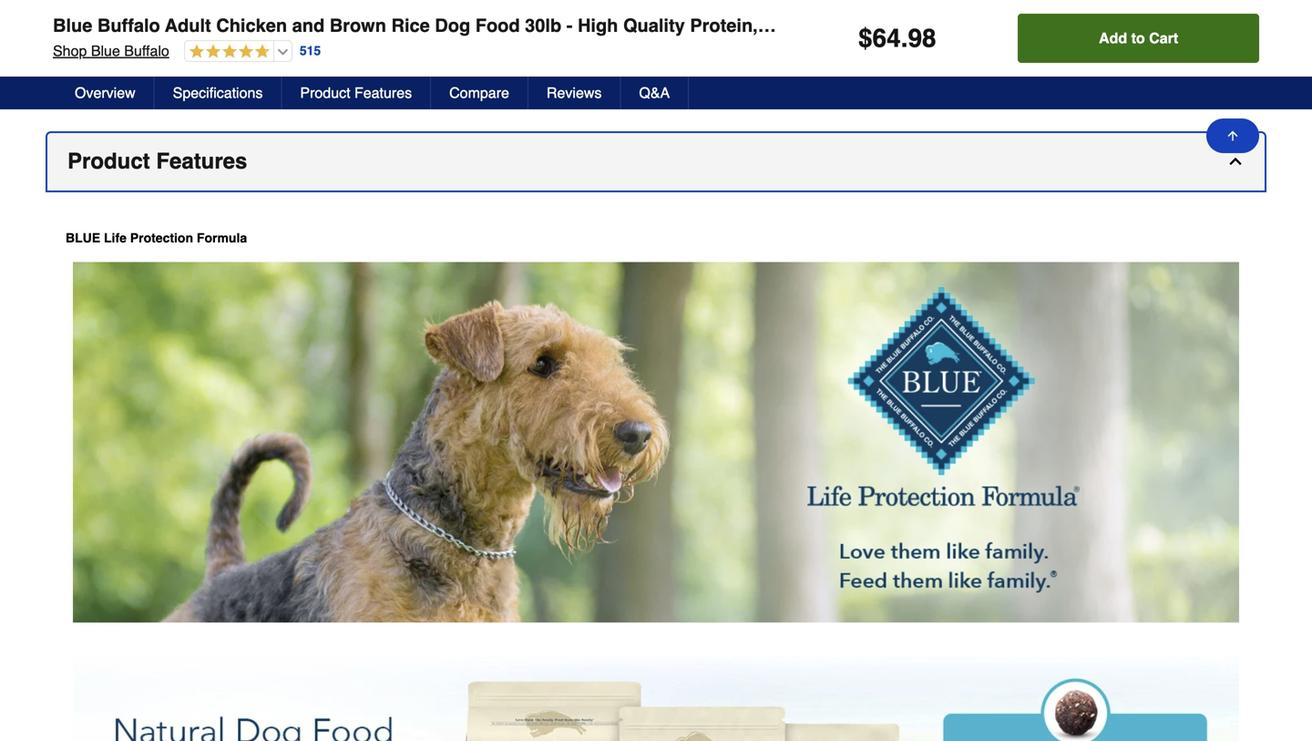 Task type: vqa. For each thing, say whether or not it's contained in the screenshot.
the bottom Orders
no



Task type: describe. For each thing, give the bounding box(es) containing it.
warning(s)
[[202, 35, 258, 47]]

0 vertical spatial blue
[[53, 15, 92, 36]]

quality
[[624, 15, 685, 36]]

$
[[859, 24, 873, 53]]

add
[[1100, 30, 1128, 47]]

protein,
[[690, 15, 758, 36]]

65
[[187, 35, 199, 47]]

98
[[909, 24, 937, 53]]

food
[[476, 15, 520, 36]]

cart
[[1150, 30, 1179, 47]]

515
[[300, 43, 321, 58]]

adult
[[165, 15, 211, 36]]

1 & from the left
[[1021, 15, 1034, 36]]

omega
[[939, 15, 1001, 36]]

acids
[[1103, 15, 1152, 36]]

4.7 stars image
[[185, 44, 270, 61]]

formula
[[197, 231, 247, 245]]

specifications button
[[155, 77, 282, 109]]

reviews button
[[529, 77, 621, 109]]

brown
[[330, 15, 387, 36]]

blue buffalo  adult chicken and brown rice dog food 30lb - high quality protein, wholesome grains, omega 3 & 6 fatty acids for healthy skin &
[[53, 15, 1313, 36]]

for
[[1157, 15, 1181, 36]]

add to cart button
[[1019, 14, 1260, 63]]

0 horizontal spatial product features
[[67, 149, 247, 174]]

0 vertical spatial buffalo
[[97, 15, 160, 36]]

to
[[1132, 30, 1146, 47]]

2 & from the left
[[1301, 15, 1313, 36]]

healthy
[[1186, 15, 1252, 36]]

compare button
[[431, 77, 529, 109]]

add to cart
[[1100, 30, 1179, 47]]

life
[[104, 231, 127, 245]]

compare
[[450, 84, 510, 101]]

overview button
[[57, 77, 155, 109]]

chevron up image
[[1227, 152, 1246, 170]]

1 horizontal spatial product
[[300, 84, 351, 101]]

high
[[578, 15, 619, 36]]

1 vertical spatial buffalo
[[124, 42, 169, 59]]

overview
[[75, 84, 136, 101]]

chicken
[[216, 15, 287, 36]]

blue life protection formula
[[66, 231, 247, 245]]

shop
[[53, 42, 87, 59]]

1 vertical spatial blue
[[91, 42, 120, 59]]

30lb
[[525, 15, 562, 36]]



Task type: locate. For each thing, give the bounding box(es) containing it.
ca
[[81, 35, 97, 47]]

1 horizontal spatial &
[[1301, 15, 1313, 36]]

product features up blue life protection formula
[[67, 149, 247, 174]]

blue
[[66, 231, 100, 245]]

0 horizontal spatial &
[[1021, 15, 1034, 36]]

product features
[[300, 84, 412, 101], [67, 149, 247, 174]]

0 horizontal spatial product
[[67, 149, 150, 174]]

features down specifications button
[[156, 149, 247, 174]]

product features button down q&a button
[[47, 133, 1266, 190]]

q&a
[[640, 84, 670, 101]]

blue up shop
[[53, 15, 92, 36]]

-
[[567, 15, 573, 36]]

wholesome
[[763, 15, 866, 36]]

features
[[355, 84, 412, 101], [156, 149, 247, 174]]

residents:
[[100, 35, 156, 47]]

no
[[376, 33, 393, 47]]

reviews
[[547, 84, 602, 101]]

product features button down no
[[282, 77, 431, 109]]

0 horizontal spatial features
[[156, 149, 247, 174]]

features for product features button to the bottom
[[156, 149, 247, 174]]

blue right shop
[[91, 42, 120, 59]]

fatty
[[1054, 15, 1098, 36]]

6
[[1039, 15, 1049, 36]]

product features button
[[282, 77, 431, 109], [47, 133, 1266, 190]]

&
[[1021, 15, 1034, 36], [1301, 15, 1313, 36]]

0 vertical spatial features
[[355, 84, 412, 101]]

$ 64 . 98
[[859, 24, 937, 53]]

product down the overview "button"
[[67, 149, 150, 174]]

0 vertical spatial product
[[300, 84, 351, 101]]

grains,
[[871, 15, 934, 36]]

ca residents: prop 65 warning(s)
[[81, 35, 258, 47]]

and
[[292, 15, 325, 36]]

skin
[[1257, 15, 1296, 36]]

buffalo
[[97, 15, 160, 36], [124, 42, 169, 59]]

rice
[[392, 15, 430, 36]]

buffalo up shop blue buffalo
[[97, 15, 160, 36]]

0 vertical spatial product features button
[[282, 77, 431, 109]]

product features down no
[[300, 84, 412, 101]]

specifications
[[173, 84, 263, 101]]

blue
[[53, 15, 92, 36], [91, 42, 120, 59]]

features for topmost product features button
[[355, 84, 412, 101]]

protection
[[130, 231, 193, 245]]

1 horizontal spatial product features
[[300, 84, 412, 101]]

1 vertical spatial product features
[[67, 149, 247, 174]]

arrow up image
[[1226, 129, 1241, 143]]

& right 3
[[1021, 15, 1034, 36]]

q&a button
[[621, 77, 689, 109]]

1 vertical spatial features
[[156, 149, 247, 174]]

64
[[873, 24, 901, 53]]

shop blue buffalo
[[53, 42, 169, 59]]

product
[[300, 84, 351, 101], [67, 149, 150, 174]]

0 vertical spatial product features
[[300, 84, 412, 101]]

buffalo left 65
[[124, 42, 169, 59]]

1 vertical spatial product
[[67, 149, 150, 174]]

features down no
[[355, 84, 412, 101]]

prop
[[159, 35, 183, 47]]

product down 515
[[300, 84, 351, 101]]

.
[[901, 24, 909, 53]]

dog
[[435, 15, 471, 36]]

1 vertical spatial product features button
[[47, 133, 1266, 190]]

1 horizontal spatial features
[[355, 84, 412, 101]]

& right skin
[[1301, 15, 1313, 36]]

3
[[1006, 15, 1016, 36]]



